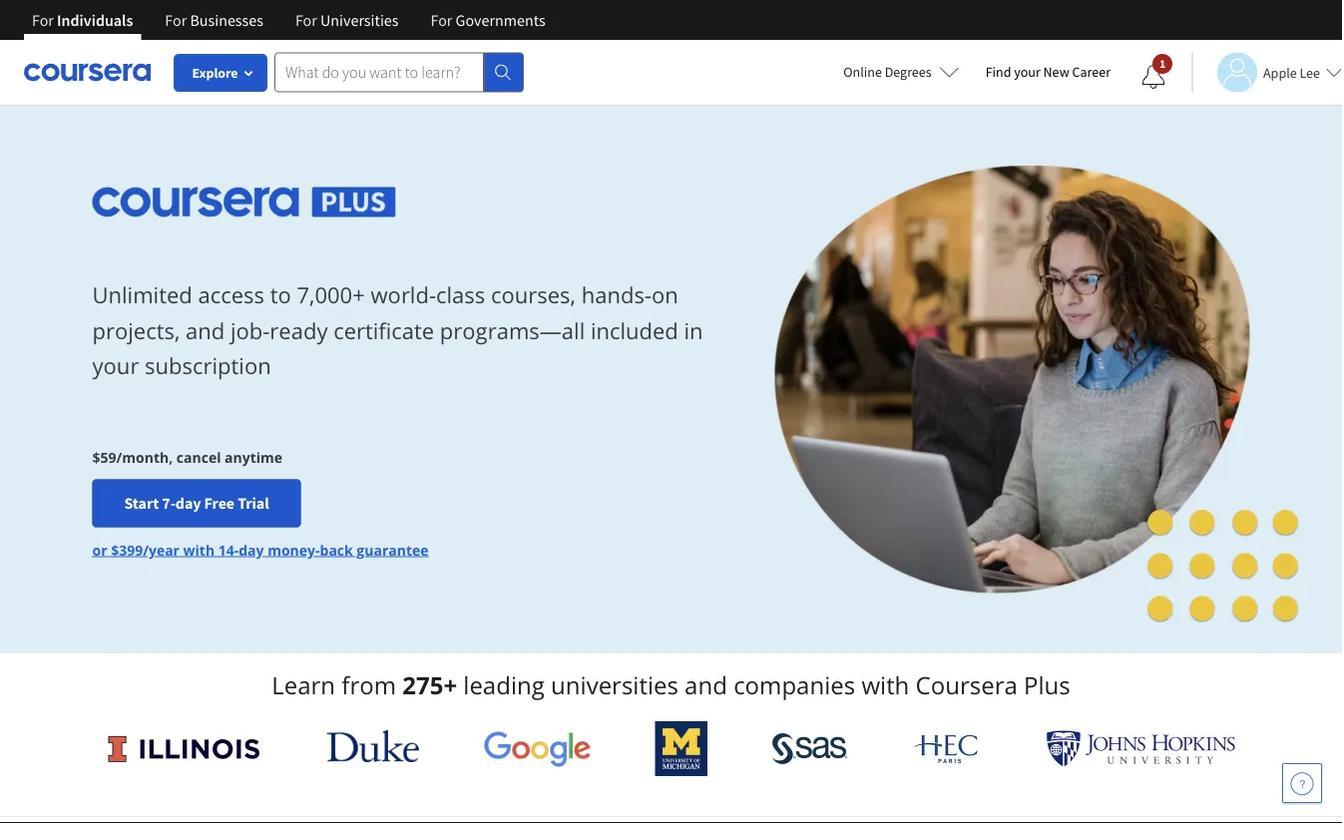 Task type: describe. For each thing, give the bounding box(es) containing it.
14-
[[218, 540, 239, 559]]

for businesses
[[165, 10, 263, 30]]

7-
[[162, 493, 176, 513]]

plus
[[1024, 669, 1071, 702]]

hec paris image
[[913, 729, 982, 770]]

lee
[[1300, 63, 1321, 81]]

job-
[[230, 315, 270, 345]]

online degrees button
[[828, 50, 976, 94]]

career
[[1072, 63, 1111, 81]]

your inside unlimited access to 7,000+ world-class courses, hands-on projects, and job-ready certificate programs—all included in your subscription
[[92, 350, 139, 380]]

help center image
[[1291, 772, 1315, 796]]

$399
[[111, 540, 143, 559]]

start 7-day free trial button
[[92, 479, 301, 527]]

apple lee
[[1264, 63, 1321, 81]]

online
[[844, 63, 882, 81]]

free
[[204, 493, 235, 513]]

1 button
[[1126, 53, 1182, 101]]

johns hopkins university image
[[1047, 731, 1236, 768]]

courses,
[[491, 280, 576, 310]]

access
[[198, 280, 265, 310]]

1 vertical spatial and
[[685, 669, 728, 702]]

find your new career link
[[976, 60, 1121, 85]]

university of michigan image
[[655, 722, 708, 777]]

0 vertical spatial your
[[1014, 63, 1041, 81]]

apple lee button
[[1192, 52, 1342, 92]]

for universities
[[295, 10, 399, 30]]

for for individuals
[[32, 10, 54, 30]]

find
[[986, 63, 1012, 81]]

coursera
[[916, 669, 1018, 702]]

275+
[[403, 669, 457, 702]]

projects,
[[92, 315, 180, 345]]

1 vertical spatial with
[[862, 669, 910, 702]]

new
[[1044, 63, 1070, 81]]

coursera image
[[24, 56, 151, 88]]

sas image
[[772, 733, 848, 765]]

What do you want to learn? text field
[[274, 52, 484, 92]]

1
[[1160, 56, 1166, 71]]

for for universities
[[295, 10, 317, 30]]

apple
[[1264, 63, 1297, 81]]

or $399 /year with 14-day money-back guarantee
[[92, 540, 429, 559]]

explore
[[192, 64, 238, 82]]

money-
[[268, 540, 320, 559]]

7,000+
[[297, 280, 365, 310]]

learn from 275+ leading universities and companies with coursera plus
[[272, 669, 1071, 702]]

for for governments
[[431, 10, 453, 30]]

explore button
[[175, 55, 267, 91]]

ready
[[270, 315, 328, 345]]

/year
[[143, 540, 180, 559]]

$59
[[92, 447, 116, 466]]

start
[[124, 493, 159, 513]]

learn
[[272, 669, 335, 702]]

subscription
[[145, 350, 271, 380]]

class
[[436, 280, 485, 310]]

/month,
[[116, 447, 173, 466]]

universities
[[320, 10, 399, 30]]

guarantee
[[357, 540, 429, 559]]



Task type: vqa. For each thing, say whether or not it's contained in the screenshot.
next
no



Task type: locate. For each thing, give the bounding box(es) containing it.
for
[[32, 10, 54, 30], [165, 10, 187, 30], [295, 10, 317, 30], [431, 10, 453, 30]]

day left free
[[176, 493, 201, 513]]

0 vertical spatial and
[[186, 315, 225, 345]]

from
[[342, 669, 396, 702]]

leading
[[463, 669, 545, 702]]

certificate
[[334, 315, 434, 345]]

3 for from the left
[[295, 10, 317, 30]]

cancel
[[177, 447, 221, 466]]

and inside unlimited access to 7,000+ world-class courses, hands-on projects, and job-ready certificate programs—all included in your subscription
[[186, 315, 225, 345]]

1 horizontal spatial and
[[685, 669, 728, 702]]

unlimited
[[92, 280, 192, 310]]

your right find
[[1014, 63, 1041, 81]]

companies
[[734, 669, 856, 702]]

businesses
[[190, 10, 263, 30]]

for left universities
[[295, 10, 317, 30]]

0 vertical spatial with
[[183, 540, 215, 559]]

or
[[92, 540, 107, 559]]

for left governments
[[431, 10, 453, 30]]

$59 /month, cancel anytime
[[92, 447, 283, 466]]

day left money-
[[239, 540, 264, 559]]

with left coursera
[[862, 669, 910, 702]]

1 for from the left
[[32, 10, 54, 30]]

show notifications image
[[1142, 65, 1166, 89]]

for for businesses
[[165, 10, 187, 30]]

trial
[[238, 493, 269, 513]]

to
[[270, 280, 291, 310]]

day inside start 7-day free trial button
[[176, 493, 201, 513]]

your down the projects,
[[92, 350, 139, 380]]

governments
[[456, 10, 546, 30]]

with
[[183, 540, 215, 559], [862, 669, 910, 702]]

unlimited access to 7,000+ world-class courses, hands-on projects, and job-ready certificate programs—all included in your subscription
[[92, 280, 703, 380]]

0 horizontal spatial day
[[176, 493, 201, 513]]

on
[[652, 280, 678, 310]]

hands-
[[582, 280, 652, 310]]

for governments
[[431, 10, 546, 30]]

university of illinois at urbana-champaign image
[[106, 733, 263, 765]]

and up subscription
[[186, 315, 225, 345]]

None search field
[[274, 52, 524, 92]]

2 for from the left
[[165, 10, 187, 30]]

for left businesses
[[165, 10, 187, 30]]

back
[[320, 540, 353, 559]]

universities
[[551, 669, 679, 702]]

banner navigation
[[16, 0, 562, 40]]

1 vertical spatial your
[[92, 350, 139, 380]]

individuals
[[57, 10, 133, 30]]

your
[[1014, 63, 1041, 81], [92, 350, 139, 380]]

programs—all
[[440, 315, 585, 345]]

for left individuals
[[32, 10, 54, 30]]

0 horizontal spatial with
[[183, 540, 215, 559]]

day
[[176, 493, 201, 513], [239, 540, 264, 559]]

1 horizontal spatial with
[[862, 669, 910, 702]]

0 horizontal spatial your
[[92, 350, 139, 380]]

in
[[684, 315, 703, 345]]

world-
[[371, 280, 436, 310]]

4 for from the left
[[431, 10, 453, 30]]

0 vertical spatial day
[[176, 493, 201, 513]]

duke university image
[[327, 731, 419, 763]]

start 7-day free trial
[[124, 493, 269, 513]]

1 horizontal spatial your
[[1014, 63, 1041, 81]]

1 horizontal spatial day
[[239, 540, 264, 559]]

coursera plus image
[[92, 187, 396, 217]]

included
[[591, 315, 679, 345]]

degrees
[[885, 63, 932, 81]]

online degrees
[[844, 63, 932, 81]]

google image
[[484, 731, 591, 768]]

and
[[186, 315, 225, 345], [685, 669, 728, 702]]

and up the university of michigan image
[[685, 669, 728, 702]]

with left 14- on the bottom left
[[183, 540, 215, 559]]

anytime
[[225, 447, 283, 466]]

find your new career
[[986, 63, 1111, 81]]

1 vertical spatial day
[[239, 540, 264, 559]]

for individuals
[[32, 10, 133, 30]]

0 horizontal spatial and
[[186, 315, 225, 345]]



